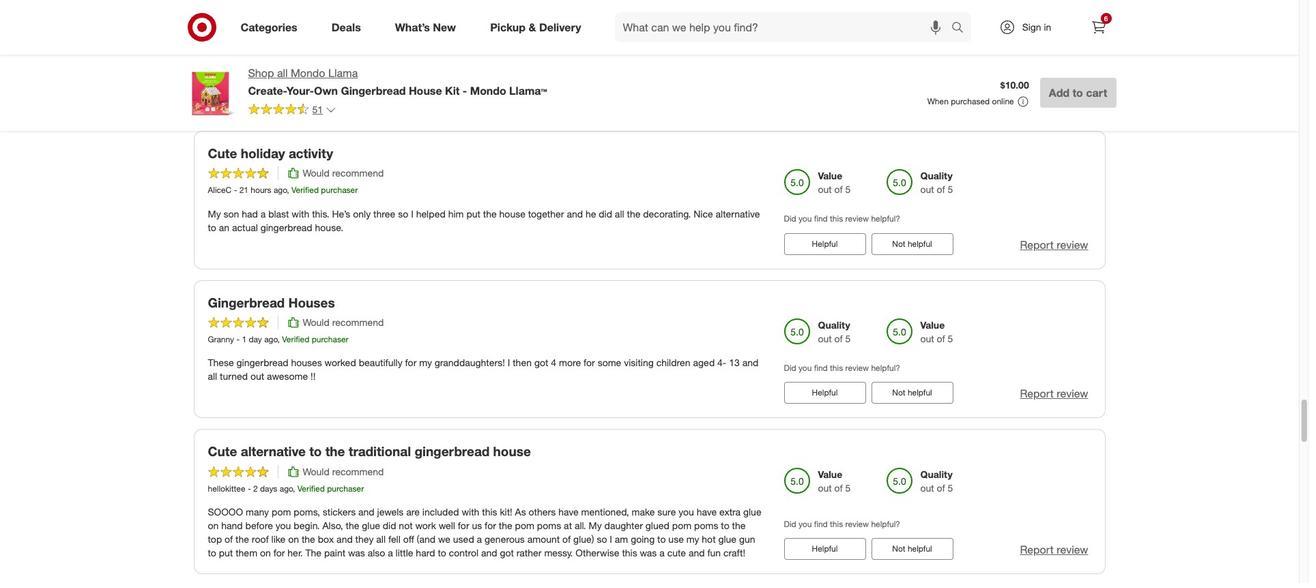 Task type: locate. For each thing, give the bounding box(es) containing it.
3 report from the top
[[1020, 544, 1054, 557]]

fun
[[708, 548, 721, 559]]

1 horizontal spatial my
[[589, 521, 602, 532]]

quality
[[921, 170, 953, 182], [818, 320, 851, 331], [921, 469, 953, 481]]

at
[[564, 521, 572, 532]]

value out of 5 for cute holiday activity
[[818, 170, 851, 196]]

categories
[[241, 20, 297, 34]]

1 helpful from the top
[[908, 239, 933, 249]]

2 vertical spatial not
[[893, 544, 906, 555]]

would recommend for alternative
[[303, 466, 384, 478]]

0 vertical spatial quality out of 5
[[921, 170, 953, 196]]

pom down hellokittee - 2 days ago , verified purchaser
[[272, 507, 291, 518]]

report for activity
[[1020, 238, 1054, 252]]

0 vertical spatial alternative
[[716, 208, 760, 220]]

3 did from the top
[[784, 520, 797, 530]]

to inside "my son had a blast with this. he's only three so i helped him put the house together and he did all the decorating. nice alternative to an actual gingerbread house."
[[208, 222, 216, 233]]

2 report from the top
[[1020, 387, 1054, 401]]

my right all.
[[589, 521, 602, 532]]

jewels
[[377, 507, 404, 518]]

2 vertical spatial quality
[[921, 469, 953, 481]]

2 poms from the left
[[694, 521, 719, 532]]

recommend up only
[[332, 168, 384, 179]]

what's
[[395, 20, 430, 34]]

2 recommend from the top
[[332, 317, 384, 329]]

1 report review from the top
[[1020, 238, 1089, 252]]

0 vertical spatial my
[[419, 357, 432, 369]]

you
[[799, 214, 812, 224], [799, 363, 812, 374], [679, 507, 694, 518], [799, 520, 812, 530], [276, 521, 291, 532]]

report for to
[[1020, 544, 1054, 557]]

gingerbread
[[341, 84, 406, 98], [208, 295, 285, 310]]

1 horizontal spatial so
[[597, 534, 607, 546]]

0 vertical spatial cute
[[208, 145, 237, 161]]

1 horizontal spatial ,
[[287, 185, 289, 196]]

deals link
[[320, 12, 378, 42]]

a down us
[[477, 534, 482, 546]]

2 helpful from the top
[[908, 388, 933, 398]]

0 vertical spatial report review
[[1020, 238, 1089, 252]]

2 vertical spatial on
[[260, 548, 271, 559]]

this for cute alternative to the traditional gingerbread house
[[830, 520, 843, 530]]

1 cute from the top
[[208, 145, 237, 161]]

helpful button for to
[[784, 539, 866, 561]]

this for gingerbread houses
[[830, 363, 843, 374]]

create-
[[248, 84, 287, 98]]

glue up craft!
[[719, 534, 737, 546]]

1 recommend from the top
[[332, 168, 384, 179]]

1 vertical spatial ,
[[278, 335, 280, 345]]

1 vertical spatial ago
[[264, 335, 278, 345]]

1 horizontal spatial got
[[535, 357, 549, 369]]

sign in link
[[988, 12, 1073, 42]]

1 vertical spatial helpful button
[[784, 383, 866, 405]]

i inside "my son had a blast with this. he's only three so i helped him put the house together and he did all the decorating. nice alternative to an actual gingerbread house."
[[411, 208, 414, 220]]

1 report review button from the top
[[1020, 237, 1089, 253]]

purchased
[[951, 96, 990, 107]]

recommend for alternative
[[332, 466, 384, 478]]

to left "an"
[[208, 222, 216, 233]]

0 vertical spatial did
[[599, 208, 612, 220]]

pom down as
[[515, 521, 535, 532]]

3 recommend from the top
[[332, 466, 384, 478]]

to right add
[[1073, 86, 1083, 100]]

2 vertical spatial not helpful
[[893, 544, 933, 555]]

a right had
[[261, 208, 266, 220]]

fell
[[388, 534, 401, 546]]

with up us
[[462, 507, 480, 518]]

, right the days
[[293, 484, 295, 494]]

did right he
[[599, 208, 612, 220]]

some
[[598, 357, 622, 369]]

with
[[1015, 33, 1037, 47]]

0 vertical spatial with
[[292, 208, 309, 220]]

report review button for to
[[1020, 543, 1089, 559]]

0 vertical spatial would recommend
[[303, 168, 384, 179]]

0 vertical spatial recommend
[[332, 168, 384, 179]]

2 would recommend from the top
[[303, 317, 384, 329]]

did for activity
[[784, 214, 797, 224]]

not
[[399, 521, 413, 532]]

1 vertical spatial so
[[597, 534, 607, 546]]

0 vertical spatial i
[[411, 208, 414, 220]]

0 horizontal spatial have
[[559, 507, 579, 518]]

2 did you find this review helpful? from the top
[[784, 363, 901, 374]]

purchaser for holiday
[[321, 185, 358, 196]]

2 not helpful button from the top
[[872, 383, 954, 405]]

2 vertical spatial glue
[[719, 534, 737, 546]]

stickers
[[323, 507, 356, 518]]

1 poms from the left
[[537, 521, 561, 532]]

house up "kit!"
[[493, 444, 531, 460]]

3 would recommend from the top
[[303, 466, 384, 478]]

glue up they
[[362, 521, 380, 532]]

1 vertical spatial report review button
[[1020, 387, 1089, 402]]

2 vertical spatial i
[[610, 534, 612, 546]]

2 vertical spatial quality out of 5
[[921, 469, 953, 494]]

1 vertical spatial recommend
[[332, 317, 384, 329]]

would recommend down the houses
[[303, 317, 384, 329]]

report review button for activity
[[1020, 237, 1089, 253]]

3 helpful from the top
[[908, 544, 933, 555]]

verified up poms,
[[298, 484, 325, 494]]

have left extra
[[697, 507, 717, 518]]

not helpful button for activity
[[872, 233, 954, 255]]

glue right extra
[[744, 507, 762, 518]]

0 horizontal spatial with
[[292, 208, 309, 220]]

alicec - 21 hours ago , verified purchaser
[[208, 185, 358, 196]]

awesome
[[267, 371, 308, 383]]

i left am
[[610, 534, 612, 546]]

my up "an"
[[208, 208, 221, 220]]

house.
[[315, 222, 343, 233]]

have
[[559, 507, 579, 518], [697, 507, 717, 518]]

did
[[784, 214, 797, 224], [784, 363, 797, 374], [784, 520, 797, 530]]

0 vertical spatial on
[[208, 521, 219, 532]]

out
[[818, 184, 832, 196], [921, 184, 935, 196], [818, 333, 832, 345], [921, 333, 935, 345], [251, 371, 264, 383], [818, 483, 832, 494], [921, 483, 935, 494]]

3 would from the top
[[303, 466, 330, 478]]

find for to
[[814, 520, 828, 530]]

gingerbread up 1 at the left of the page
[[208, 295, 285, 310]]

1 report from the top
[[1020, 238, 1054, 252]]

3 report review button from the top
[[1020, 543, 1089, 559]]

gingerbread up included
[[415, 444, 490, 460]]

1 vertical spatial my
[[589, 521, 602, 532]]

on up top
[[208, 521, 219, 532]]

all left fell
[[376, 534, 386, 546]]

1 not helpful from the top
[[893, 239, 933, 249]]

and inside these gingerbread houses worked beautifully for my granddaughters! i then got 4 more for some visiting children aged 4- 13 and all turned out awesome !!
[[743, 357, 759, 369]]

and inside "my son had a blast with this. he's only three so i helped him put the house together and he did all the decorating. nice alternative to an actual gingerbread house."
[[567, 208, 583, 220]]

0 horizontal spatial my
[[419, 357, 432, 369]]

this.
[[312, 208, 330, 220]]

0 vertical spatial report review button
[[1020, 237, 1089, 253]]

1 find from the top
[[814, 214, 828, 224]]

so up otherwise
[[597, 534, 607, 546]]

21
[[239, 185, 249, 196]]

the
[[306, 548, 322, 559]]

helpful? for activity
[[872, 214, 901, 224]]

hours
[[251, 185, 271, 196]]

and
[[567, 208, 583, 220], [743, 357, 759, 369], [358, 507, 375, 518], [337, 534, 353, 546], [481, 548, 497, 559], [689, 548, 705, 559]]

0 vertical spatial did you find this review helpful?
[[784, 214, 901, 224]]

3 not helpful from the top
[[893, 544, 933, 555]]

did
[[599, 208, 612, 220], [383, 521, 396, 532]]

2 vertical spatial not helpful button
[[872, 539, 954, 561]]

1 did from the top
[[784, 214, 797, 224]]

3 report review from the top
[[1020, 544, 1089, 557]]

gingerbread down the day at bottom
[[237, 357, 289, 369]]

would recommend for houses
[[303, 317, 384, 329]]

did for to
[[784, 520, 797, 530]]

have up at
[[559, 507, 579, 518]]

my inside soooo many pom poms, stickers and jewels are included with this kit! as others have mentioned, make sure you have extra glue on hand before you begin. also, the glue did not work well for us for the pom poms at all. my daughter glued pom poms to the top of the roof like on the box and they all fell off (and we used a generous amount of glue) so i am going to use my hot glue gun to put them on for her. the paint was also a little hard to control and got rather messy. otherwise this was a cute and fun craft!
[[589, 521, 602, 532]]

llama™
[[509, 84, 547, 98]]

2 would from the top
[[303, 317, 330, 329]]

cute up alicec
[[208, 145, 237, 161]]

1 vertical spatial would
[[303, 317, 330, 329]]

cute up hellokittee
[[208, 444, 237, 460]]

3 helpful from the top
[[812, 544, 838, 555]]

2 vertical spatial ago
[[280, 484, 293, 494]]

ago right the days
[[280, 484, 293, 494]]

three
[[374, 208, 396, 220]]

my left hot
[[687, 534, 699, 546]]

not helpful button
[[872, 233, 954, 255], [872, 383, 954, 405], [872, 539, 954, 561]]

1 vertical spatial glue
[[362, 521, 380, 532]]

, up "blast"
[[287, 185, 289, 196]]

- left 21
[[234, 185, 237, 196]]

would up hellokittee - 2 days ago , verified purchaser
[[303, 466, 330, 478]]

report
[[1020, 238, 1054, 252], [1020, 387, 1054, 401], [1020, 544, 1054, 557]]

2 report review button from the top
[[1020, 387, 1089, 402]]

1 vertical spatial helpful?
[[872, 363, 901, 374]]

1 vertical spatial put
[[219, 548, 233, 559]]

all down the these
[[208, 371, 217, 383]]

visiting
[[624, 357, 654, 369]]

helpful
[[812, 239, 838, 249], [812, 388, 838, 398], [812, 544, 838, 555]]

1 vertical spatial alternative
[[241, 444, 306, 460]]

house left together on the top left of the page
[[499, 208, 526, 220]]

2 horizontal spatial glue
[[744, 507, 762, 518]]

put
[[467, 208, 481, 220], [219, 548, 233, 559]]

got down generous
[[500, 548, 514, 559]]

all right he
[[615, 208, 624, 220]]

would recommend down "activity"
[[303, 168, 384, 179]]

2 vertical spatial recommend
[[332, 466, 384, 478]]

2 vertical spatial purchaser
[[327, 484, 364, 494]]

1 vertical spatial value
[[921, 320, 945, 331]]

2 vertical spatial did
[[784, 520, 797, 530]]

- right kit
[[463, 84, 467, 98]]

2 not from the top
[[893, 388, 906, 398]]

3 not from the top
[[893, 544, 906, 555]]

alternative up the days
[[241, 444, 306, 460]]

2 vertical spatial report review button
[[1020, 543, 1089, 559]]

1 horizontal spatial gingerbread
[[341, 84, 406, 98]]

pom up use
[[672, 521, 692, 532]]

recommend up the worked
[[332, 317, 384, 329]]

1 vertical spatial quality out of 5
[[818, 320, 851, 345]]

to up hellokittee - 2 days ago , verified purchaser
[[309, 444, 322, 460]]

shop all mondo llama create-your-own gingerbread house kit - mondo llama™
[[248, 66, 547, 98]]

am
[[615, 534, 628, 546]]

1 vertical spatial my
[[687, 534, 699, 546]]

purchaser up stickers on the bottom left of the page
[[327, 484, 364, 494]]

0 vertical spatial gingerbread
[[341, 84, 406, 98]]

- for gingerbread houses
[[236, 335, 240, 345]]

put down top
[[219, 548, 233, 559]]

not helpful
[[893, 239, 933, 249], [893, 388, 933, 398], [893, 544, 933, 555]]

helpful?
[[872, 214, 901, 224], [872, 363, 901, 374], [872, 520, 901, 530]]

0 vertical spatial purchaser
[[321, 185, 358, 196]]

otherwise
[[576, 548, 620, 559]]

the up them on the bottom of the page
[[236, 534, 249, 546]]

1 helpful from the top
[[812, 239, 838, 249]]

my inside "my son had a blast with this. he's only three so i helped him put the house together and he did all the decorating. nice alternative to an actual gingerbread house."
[[208, 208, 221, 220]]

report review for to
[[1020, 544, 1089, 557]]

aged
[[693, 357, 715, 369]]

- for cute holiday activity
[[234, 185, 237, 196]]

0 horizontal spatial gingerbread
[[208, 295, 285, 310]]

together
[[528, 208, 564, 220]]

use
[[669, 534, 684, 546]]

in
[[1044, 21, 1052, 33]]

0 horizontal spatial did
[[383, 521, 396, 532]]

own
[[314, 84, 338, 98]]

poms up amount at bottom
[[537, 521, 561, 532]]

1 not from the top
[[893, 239, 906, 249]]

2 vertical spatial value out of 5
[[818, 469, 851, 494]]

extra
[[720, 507, 741, 518]]

verified up this.
[[292, 185, 319, 196]]

2 vertical spatial helpful button
[[784, 539, 866, 561]]

1 horizontal spatial did
[[599, 208, 612, 220]]

1 helpful? from the top
[[872, 214, 901, 224]]

verified down with on the right of the page
[[1015, 51, 1052, 65]]

kit!
[[500, 507, 513, 518]]

mondo up your-
[[291, 66, 325, 80]]

was down they
[[348, 548, 365, 559]]

off
[[403, 534, 414, 546]]

ago for houses
[[264, 335, 278, 345]]

ago right hours
[[274, 185, 287, 196]]

1 vertical spatial cute
[[208, 444, 237, 460]]

not for to
[[893, 544, 906, 555]]

0 vertical spatial ,
[[287, 185, 289, 196]]

helpful? for to
[[872, 520, 901, 530]]

for down like
[[274, 548, 285, 559]]

for left us
[[458, 521, 469, 532]]

2 have from the left
[[697, 507, 717, 518]]

ago right the day at bottom
[[264, 335, 278, 345]]

to inside button
[[1073, 86, 1083, 100]]

0 vertical spatial got
[[535, 357, 549, 369]]

1 not helpful button from the top
[[872, 233, 954, 255]]

- left 2
[[248, 484, 251, 494]]

the down "kit!"
[[499, 521, 512, 532]]

quality out of 5 for cute alternative to the traditional gingerbread house
[[921, 469, 953, 494]]

gingerbread down llama
[[341, 84, 406, 98]]

1 was from the left
[[348, 548, 365, 559]]

i inside these gingerbread houses worked beautifully for my granddaughters! i then got 4 more for some visiting children aged 4- 13 and all turned out awesome !!
[[508, 357, 510, 369]]

day
[[249, 335, 262, 345]]

1 vertical spatial quality
[[818, 320, 851, 331]]

verified for gingerbread houses
[[282, 335, 310, 345]]

hard
[[416, 548, 435, 559]]

0 horizontal spatial so
[[398, 208, 408, 220]]

0 vertical spatial helpful
[[812, 239, 838, 249]]

quality out of 5
[[921, 170, 953, 196], [818, 320, 851, 345], [921, 469, 953, 494]]

- inside shop all mondo llama create-your-own gingerbread house kit - mondo llama™
[[463, 84, 467, 98]]

mondo right kit
[[470, 84, 506, 98]]

house
[[409, 84, 442, 98]]

and left jewels
[[358, 507, 375, 518]]

poms
[[537, 521, 561, 532], [694, 521, 719, 532]]

worked
[[325, 357, 356, 369]]

2 cute from the top
[[208, 444, 237, 460]]

pom
[[272, 507, 291, 518], [515, 521, 535, 532], [672, 521, 692, 532]]

not
[[893, 239, 906, 249], [893, 388, 906, 398], [893, 544, 906, 555]]

gingerbread down "blast"
[[261, 222, 312, 233]]

1 horizontal spatial with
[[462, 507, 480, 518]]

recommend down cute alternative to the traditional gingerbread house in the bottom of the page
[[332, 466, 384, 478]]

quality for cute holiday activity
[[921, 170, 953, 182]]

51 link
[[248, 103, 337, 119]]

0 vertical spatial helpful?
[[872, 214, 901, 224]]

1 horizontal spatial poms
[[694, 521, 719, 532]]

purchaser up the worked
[[312, 335, 349, 345]]

all inside soooo many pom poms, stickers and jewels are included with this kit! as others have mentioned, make sure you have extra glue on hand before you begin. also, the glue did not work well for us for the pom poms at all. my daughter glued pom poms to the top of the roof like on the box and they all fell off (and we used a generous amount of glue) so i am going to use my hot glue gun to put them on for her. the paint was also a little hard to control and got rather messy. otherwise this was a cute and fun craft!
[[376, 534, 386, 546]]

i left then
[[508, 357, 510, 369]]

did you find this review helpful? for activity
[[784, 214, 901, 224]]

with inside soooo many pom poms, stickers and jewels are included with this kit! as others have mentioned, make sure you have extra glue on hand before you begin. also, the glue did not work well for us for the pom poms at all. my daughter glued pom poms to the top of the roof like on the box and they all fell off (and we used a generous amount of glue) so i am going to use my hot glue gun to put them on for her. the paint was also a little hard to control and got rather messy. otherwise this was a cute and fun craft!
[[462, 507, 480, 518]]

2 horizontal spatial i
[[610, 534, 612, 546]]

the left decorating.
[[627, 208, 641, 220]]

not for activity
[[893, 239, 906, 249]]

value
[[818, 170, 843, 182], [921, 320, 945, 331], [818, 469, 843, 481]]

0 vertical spatial value
[[818, 170, 843, 182]]

got left 4
[[535, 357, 549, 369]]

gingerbread inside "my son had a blast with this. he's only three so i helped him put the house together and he did all the decorating. nice alternative to an actual gingerbread house."
[[261, 222, 312, 233]]

3 not helpful button from the top
[[872, 539, 954, 561]]

1 horizontal spatial was
[[640, 548, 657, 559]]

0 vertical spatial put
[[467, 208, 481, 220]]

1 vertical spatial find
[[814, 363, 828, 374]]

With photos checkbox
[[996, 33, 1010, 47]]

all inside these gingerbread houses worked beautifully for my granddaughters! i then got 4 more for some visiting children aged 4- 13 and all turned out awesome !!
[[208, 371, 217, 383]]

categories link
[[229, 12, 315, 42]]

1 vertical spatial not helpful
[[893, 388, 933, 398]]

purchaser up 'he's'
[[321, 185, 358, 196]]

so right three
[[398, 208, 408, 220]]

2 did from the top
[[784, 363, 797, 374]]

1 vertical spatial report
[[1020, 387, 1054, 401]]

0 vertical spatial helpful button
[[784, 233, 866, 255]]

a right also at the bottom of the page
[[388, 548, 393, 559]]

1 would from the top
[[303, 168, 330, 179]]

1 vertical spatial helpful
[[908, 388, 933, 398]]

cute
[[208, 145, 237, 161], [208, 444, 237, 460]]

recommend for holiday
[[332, 168, 384, 179]]

1 vertical spatial got
[[500, 548, 514, 559]]

1 vertical spatial with
[[462, 507, 480, 518]]

!!
[[311, 371, 316, 383]]

then
[[513, 357, 532, 369]]

1 vertical spatial purchaser
[[312, 335, 349, 345]]

1 horizontal spatial glue
[[719, 534, 737, 546]]

0 horizontal spatial put
[[219, 548, 233, 559]]

as
[[515, 507, 526, 518]]

verified up houses at the left
[[282, 335, 310, 345]]

and left he
[[567, 208, 583, 220]]

my inside these gingerbread houses worked beautifully for my granddaughters! i then got 4 more for some visiting children aged 4- 13 and all turned out awesome !!
[[419, 357, 432, 369]]

0 vertical spatial not helpful
[[893, 239, 933, 249]]

cute alternative to the traditional gingerbread house
[[208, 444, 531, 460]]

helpful button for activity
[[784, 233, 866, 255]]

others
[[529, 507, 556, 518]]

alternative right nice
[[716, 208, 760, 220]]

1 did you find this review helpful? from the top
[[784, 214, 901, 224]]

the
[[483, 208, 497, 220], [627, 208, 641, 220], [325, 444, 345, 460], [346, 521, 359, 532], [499, 521, 512, 532], [732, 521, 746, 532], [236, 534, 249, 546], [302, 534, 315, 546]]

recommend for houses
[[332, 317, 384, 329]]

1 horizontal spatial put
[[467, 208, 481, 220]]

was down going
[[640, 548, 657, 559]]

3 find from the top
[[814, 520, 828, 530]]

all right shop
[[277, 66, 288, 80]]

them
[[236, 548, 257, 559]]

1 vertical spatial value out of 5
[[921, 320, 953, 345]]

would recommend down cute alternative to the traditional gingerbread house in the bottom of the page
[[303, 466, 384, 478]]

well
[[439, 521, 455, 532]]

0 vertical spatial quality
[[921, 170, 953, 182]]

- left 1 at the left of the page
[[236, 335, 240, 345]]

0 vertical spatial would
[[303, 168, 330, 179]]

shop
[[248, 66, 274, 80]]

report review button
[[1020, 237, 1089, 253], [1020, 387, 1089, 402], [1020, 543, 1089, 559]]

i inside soooo many pom poms, stickers and jewels are included with this kit! as others have mentioned, make sure you have extra glue on hand before you begin. also, the glue did not work well for us for the pom poms at all. my daughter glued pom poms to the top of the roof like on the box and they all fell off (and we used a generous amount of glue) so i am going to use my hot glue gun to put them on for her. the paint was also a little hard to control and got rather messy. otherwise this was a cute and fun craft!
[[610, 534, 612, 546]]

1 would recommend from the top
[[303, 168, 384, 179]]

2 vertical spatial value
[[818, 469, 843, 481]]

i left 'helped'
[[411, 208, 414, 220]]

my left granddaughters!
[[419, 357, 432, 369]]

poms up hot
[[694, 521, 719, 532]]

with left this.
[[292, 208, 309, 220]]

verified for cute alternative to the traditional gingerbread house
[[298, 484, 325, 494]]

image of create-your-own gingerbread house kit - mondo llama™ image
[[183, 66, 237, 120]]

0 vertical spatial find
[[814, 214, 828, 224]]

granny
[[208, 335, 234, 345]]

2 helpful from the top
[[812, 388, 838, 398]]

3 did you find this review helpful? from the top
[[784, 520, 901, 530]]

, right the day at bottom
[[278, 335, 280, 345]]

messy.
[[544, 548, 573, 559]]

3 helpful button from the top
[[784, 539, 866, 561]]

1 helpful button from the top
[[784, 233, 866, 255]]

3 helpful? from the top
[[872, 520, 901, 530]]

2 vertical spatial would
[[303, 466, 330, 478]]

on
[[208, 521, 219, 532], [288, 534, 299, 546], [260, 548, 271, 559]]

alternative
[[716, 208, 760, 220], [241, 444, 306, 460]]

search button
[[945, 12, 978, 45]]

0 vertical spatial value out of 5
[[818, 170, 851, 196]]

helpful
[[908, 239, 933, 249], [908, 388, 933, 398], [908, 544, 933, 555]]

find
[[814, 214, 828, 224], [814, 363, 828, 374], [814, 520, 828, 530]]

put right him
[[467, 208, 481, 220]]

2 vertical spatial helpful
[[908, 544, 933, 555]]

value out of 5
[[818, 170, 851, 196], [921, 320, 953, 345], [818, 469, 851, 494]]

0 vertical spatial so
[[398, 208, 408, 220]]

of
[[835, 184, 843, 196], [937, 184, 945, 196], [835, 333, 843, 345], [937, 333, 945, 345], [835, 483, 843, 494], [937, 483, 945, 494], [225, 534, 233, 546], [563, 534, 571, 546]]

roof
[[252, 534, 269, 546]]

1 vertical spatial did you find this review helpful?
[[784, 363, 901, 374]]

and right 13 at right
[[743, 357, 759, 369]]

the left traditional
[[325, 444, 345, 460]]

with photos
[[1015, 33, 1074, 47]]

would down "activity"
[[303, 168, 330, 179]]

all inside shop all mondo llama create-your-own gingerbread house kit - mondo llama™
[[277, 66, 288, 80]]

on down the roof
[[260, 548, 271, 559]]

2 vertical spatial would recommend
[[303, 466, 384, 478]]



Task type: vqa. For each thing, say whether or not it's contained in the screenshot.


Task type: describe. For each thing, give the bounding box(es) containing it.
2 helpful button from the top
[[784, 383, 866, 405]]

did you find this review helpful? for to
[[784, 520, 901, 530]]

would for houses
[[303, 317, 330, 329]]

amount
[[528, 534, 560, 546]]

so inside "my son had a blast with this. he's only three so i helped him put the house together and he did all the decorating. nice alternative to an actual gingerbread house."
[[398, 208, 408, 220]]

gun
[[739, 534, 756, 546]]

paint
[[324, 548, 346, 559]]

51
[[312, 104, 323, 115]]

sign
[[1023, 21, 1042, 33]]

1 vertical spatial gingerbread
[[208, 295, 285, 310]]

sure
[[658, 507, 676, 518]]

actual
[[232, 222, 258, 233]]

houses
[[291, 357, 322, 369]]

not helpful button for to
[[872, 539, 954, 561]]

and left fun
[[689, 548, 705, 559]]

to down the glued
[[658, 534, 666, 546]]

6 link
[[1084, 12, 1114, 42]]

ago for holiday
[[274, 185, 287, 196]]

quality for cute alternative to the traditional gingerbread house
[[921, 469, 953, 481]]

0 horizontal spatial alternative
[[241, 444, 306, 460]]

1 vertical spatial house
[[493, 444, 531, 460]]

daughter
[[605, 521, 643, 532]]

beautifully
[[359, 357, 403, 369]]

to down top
[[208, 548, 216, 559]]

value for cute holiday activity
[[818, 170, 843, 182]]

put inside soooo many pom poms, stickers and jewels are included with this kit! as others have mentioned, make sure you have extra glue on hand before you begin. also, the glue did not work well for us for the pom poms at all. my daughter glued pom poms to the top of the roof like on the box and they all fell off (and we used a generous amount of glue) so i am going to use my hot glue gun to put them on for her. the paint was also a little hard to control and got rather messy. otherwise this was a cute and fun craft!
[[219, 548, 233, 559]]

hellokittee
[[208, 484, 246, 494]]

pickup & delivery
[[490, 20, 581, 34]]

you for gingerbread houses
[[799, 363, 812, 374]]

2 was from the left
[[640, 548, 657, 559]]

report review for activity
[[1020, 238, 1089, 252]]

nice
[[694, 208, 713, 220]]

2 helpful? from the top
[[872, 363, 901, 374]]

and up "paint" on the bottom left of page
[[337, 534, 353, 546]]

only
[[353, 208, 371, 220]]

to down the we
[[438, 548, 446, 559]]

box
[[318, 534, 334, 546]]

0 vertical spatial mondo
[[291, 66, 325, 80]]

he
[[586, 208, 596, 220]]

Verified purchases checkbox
[[996, 52, 1010, 65]]

a left cute
[[660, 548, 665, 559]]

, for houses
[[278, 335, 280, 345]]

helpful for activity
[[812, 239, 838, 249]]

2 not helpful from the top
[[893, 388, 933, 398]]

0 horizontal spatial pom
[[272, 507, 291, 518]]

make
[[632, 507, 655, 518]]

value out of 5 for cute alternative to the traditional gingerbread house
[[818, 469, 851, 494]]

for right beautifully
[[405, 357, 417, 369]]

little
[[396, 548, 413, 559]]

, for holiday
[[287, 185, 289, 196]]

a inside "my son had a blast with this. he's only three so i helped him put the house together and he did all the decorating. nice alternative to an actual gingerbread house."
[[261, 208, 266, 220]]

got inside these gingerbread houses worked beautifully for my granddaughters! i then got 4 more for some visiting children aged 4- 13 and all turned out awesome !!
[[535, 357, 549, 369]]

craft!
[[724, 548, 746, 559]]

would recommend for holiday
[[303, 168, 384, 179]]

also,
[[323, 521, 343, 532]]

son
[[224, 208, 239, 220]]

activity
[[289, 145, 333, 161]]

like
[[271, 534, 286, 546]]

for right us
[[485, 521, 496, 532]]

the down the begin.
[[302, 534, 315, 546]]

had
[[242, 208, 258, 220]]

6
[[1105, 14, 1108, 23]]

2
[[253, 484, 258, 494]]

13
[[729, 357, 740, 369]]

not helpful for to
[[893, 544, 933, 555]]

2 find from the top
[[814, 363, 828, 374]]

included
[[423, 507, 459, 518]]

cute holiday activity
[[208, 145, 333, 161]]

0 vertical spatial glue
[[744, 507, 762, 518]]

purchaser for houses
[[312, 335, 349, 345]]

you for cute holiday activity
[[799, 214, 812, 224]]

- for cute alternative to the traditional gingerbread house
[[248, 484, 251, 494]]

many
[[246, 507, 269, 518]]

and down generous
[[481, 548, 497, 559]]

delivery
[[539, 20, 581, 34]]

1 vertical spatial on
[[288, 534, 299, 546]]

he's
[[332, 208, 351, 220]]

these gingerbread houses worked beautifully for my granddaughters! i then got 4 more for some visiting children aged 4- 13 and all turned out awesome !!
[[208, 357, 759, 383]]

would for alternative
[[303, 466, 330, 478]]

&
[[529, 20, 536, 34]]

1 horizontal spatial pom
[[515, 521, 535, 532]]

add to cart
[[1049, 86, 1108, 100]]

your-
[[287, 84, 314, 98]]

gingerbread inside these gingerbread houses worked beautifully for my granddaughters! i then got 4 more for some visiting children aged 4- 13 and all turned out awesome !!
[[237, 357, 289, 369]]

pickup
[[490, 20, 526, 34]]

what's new link
[[384, 12, 473, 42]]

top
[[208, 534, 222, 546]]

purchaser for alternative
[[327, 484, 364, 494]]

2 vertical spatial gingerbread
[[415, 444, 490, 460]]

quality out of 5 for cute holiday activity
[[921, 170, 953, 196]]

the right him
[[483, 208, 497, 220]]

deals
[[332, 20, 361, 34]]

$10.00
[[1001, 79, 1029, 91]]

photos
[[1040, 33, 1074, 47]]

gingerbread inside shop all mondo llama create-your-own gingerbread house kit - mondo llama™
[[341, 84, 406, 98]]

what's new
[[395, 20, 456, 34]]

you for cute alternative to the traditional gingerbread house
[[799, 520, 812, 530]]

add to cart button
[[1040, 78, 1117, 108]]

for right more
[[584, 357, 595, 369]]

us
[[472, 521, 482, 532]]

ago for alternative
[[280, 484, 293, 494]]

begin.
[[294, 521, 320, 532]]

did inside soooo many pom poms, stickers and jewels are included with this kit! as others have mentioned, make sure you have extra glue on hand before you begin. also, the glue did not work well for us for the pom poms at all. my daughter glued pom poms to the top of the roof like on the box and they all fell off (and we used a generous amount of glue) so i am going to use my hot glue gun to put them on for her. the paint was also a little hard to control and got rather messy. otherwise this was a cute and fun craft!
[[383, 521, 396, 532]]

not helpful for activity
[[893, 239, 933, 249]]

(and
[[417, 534, 436, 546]]

all.
[[575, 521, 586, 532]]

poms,
[[294, 507, 320, 518]]

work
[[415, 521, 436, 532]]

we
[[438, 534, 451, 546]]

0 horizontal spatial on
[[208, 521, 219, 532]]

this for cute holiday activity
[[830, 214, 843, 224]]

would for holiday
[[303, 168, 330, 179]]

granny - 1 day ago , verified purchaser
[[208, 335, 349, 345]]

my inside soooo many pom poms, stickers and jewels are included with this kit! as others have mentioned, make sure you have extra glue on hand before you begin. also, the glue did not work well for us for the pom poms at all. my daughter glued pom poms to the top of the roof like on the box and they all fell off (and we used a generous amount of glue) so i am going to use my hot glue gun to put them on for her. the paint was also a little hard to control and got rather messy. otherwise this was a cute and fun craft!
[[687, 534, 699, 546]]

purchases
[[1055, 51, 1106, 65]]

out inside these gingerbread houses worked beautifully for my granddaughters! i then got 4 more for some visiting children aged 4- 13 and all turned out awesome !!
[[251, 371, 264, 383]]

kit
[[445, 84, 460, 98]]

decorating.
[[643, 208, 691, 220]]

to down extra
[[721, 521, 730, 532]]

these
[[208, 357, 234, 369]]

house inside "my son had a blast with this. he's only three so i helped him put the house together and he did all the decorating. nice alternative to an actual gingerbread house."
[[499, 208, 526, 220]]

verified for cute holiday activity
[[292, 185, 319, 196]]

turned
[[220, 371, 248, 383]]

helpful for activity
[[908, 239, 933, 249]]

value for cute alternative to the traditional gingerbread house
[[818, 469, 843, 481]]

all inside "my son had a blast with this. he's only three so i helped him put the house together and he did all the decorating. nice alternative to an actual gingerbread house."
[[615, 208, 624, 220]]

helpful for to
[[812, 544, 838, 555]]

hellokittee - 2 days ago , verified purchaser
[[208, 484, 364, 494]]

an
[[219, 222, 229, 233]]

2 report review from the top
[[1020, 387, 1089, 401]]

the up gun
[[732, 521, 746, 532]]

find for activity
[[814, 214, 828, 224]]

when purchased online
[[928, 96, 1014, 107]]

What can we help you find? suggestions appear below search field
[[615, 12, 955, 42]]

1 have from the left
[[559, 507, 579, 518]]

traditional
[[349, 444, 411, 460]]

0 horizontal spatial glue
[[362, 521, 380, 532]]

houses
[[288, 295, 335, 310]]

1 horizontal spatial mondo
[[470, 84, 506, 98]]

they
[[355, 534, 374, 546]]

helped
[[416, 208, 446, 220]]

also
[[368, 548, 385, 559]]

the up they
[[346, 521, 359, 532]]

soooo many pom poms, stickers and jewels are included with this kit! as others have mentioned, make sure you have extra glue on hand before you begin. also, the glue did not work well for us for the pom poms at all. my daughter glued pom poms to the top of the roof like on the box and they all fell off (and we used a generous amount of glue) so i am going to use my hot glue gun to put them on for her. the paint was also a little hard to control and got rather messy. otherwise this was a cute and fun craft!
[[208, 507, 762, 559]]

with inside "my son had a blast with this. he's only three so i helped him put the house together and he did all the decorating. nice alternative to an actual gingerbread house."
[[292, 208, 309, 220]]

helpful for to
[[908, 544, 933, 555]]

1 horizontal spatial on
[[260, 548, 271, 559]]

when
[[928, 96, 949, 107]]

hot
[[702, 534, 716, 546]]

so inside soooo many pom poms, stickers and jewels are included with this kit! as others have mentioned, make sure you have extra glue on hand before you begin. also, the glue did not work well for us for the pom poms at all. my daughter glued pom poms to the top of the roof like on the box and they all fell off (and we used a generous amount of glue) so i am going to use my hot glue gun to put them on for her. the paint was also a little hard to control and got rather messy. otherwise this was a cute and fun craft!
[[597, 534, 607, 546]]

alternative inside "my son had a blast with this. he's only three so i helped him put the house together and he did all the decorating. nice alternative to an actual gingerbread house."
[[716, 208, 760, 220]]

1
[[242, 335, 247, 345]]

pickup & delivery link
[[479, 12, 598, 42]]

did inside "my son had a blast with this. he's only three so i helped him put the house together and he did all the decorating. nice alternative to an actual gingerbread house."
[[599, 208, 612, 220]]

cute for cute holiday activity
[[208, 145, 237, 161]]

, for alternative
[[293, 484, 295, 494]]

online
[[992, 96, 1014, 107]]

cute for cute alternative to the traditional gingerbread house
[[208, 444, 237, 460]]

soooo
[[208, 507, 243, 518]]

new
[[433, 20, 456, 34]]

2 horizontal spatial pom
[[672, 521, 692, 532]]

alicec
[[208, 185, 232, 196]]

put inside "my son had a blast with this. he's only three so i helped him put the house together and he did all the decorating. nice alternative to an actual gingerbread house."
[[467, 208, 481, 220]]

got inside soooo many pom poms, stickers and jewels are included with this kit! as others have mentioned, make sure you have extra glue on hand before you begin. also, the glue did not work well for us for the pom poms at all. my daughter glued pom poms to the top of the roof like on the box and they all fell off (and we used a generous amount of glue) so i am going to use my hot glue gun to put them on for her. the paint was also a little hard to control and got rather messy. otherwise this was a cute and fun craft!
[[500, 548, 514, 559]]



